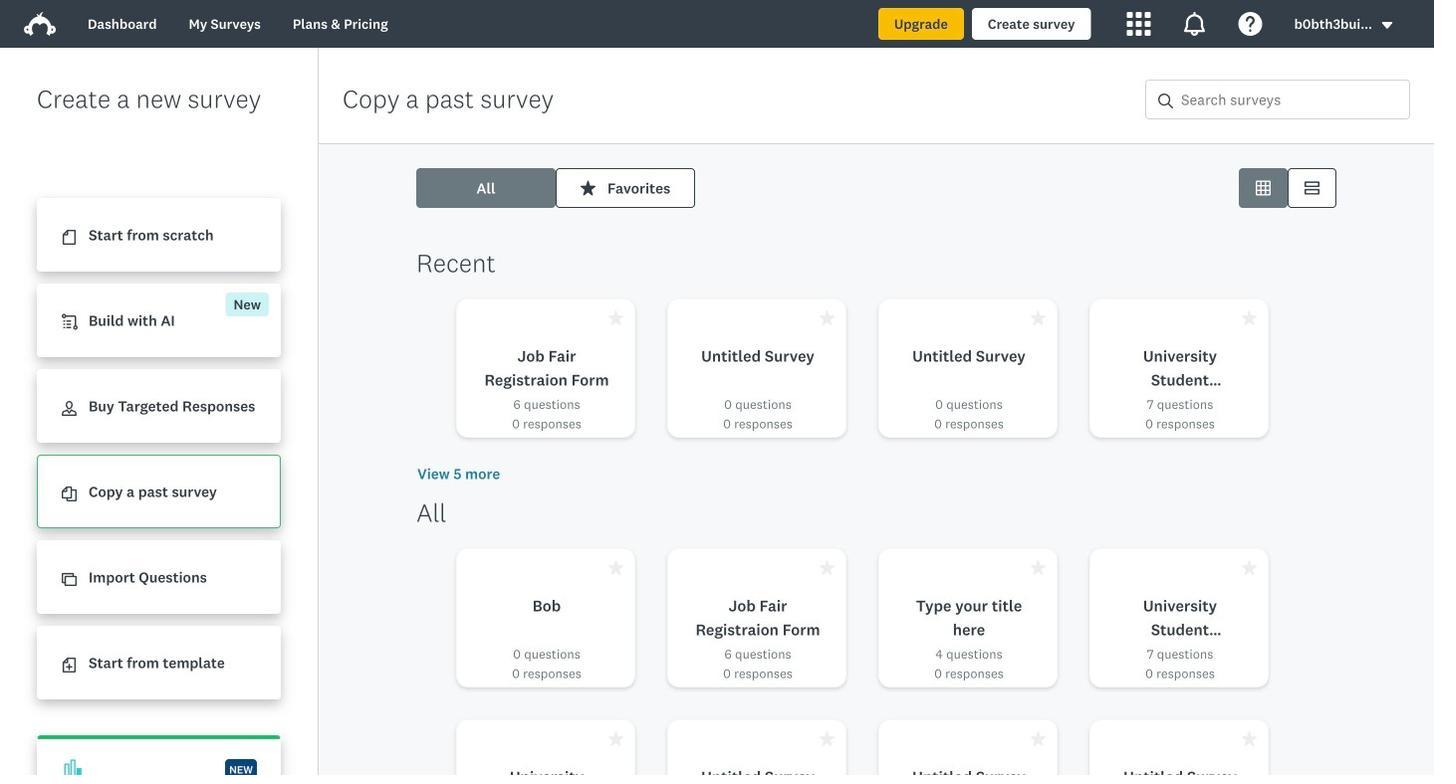 Task type: vqa. For each thing, say whether or not it's contained in the screenshot.
the middle NO ISSUES image
no



Task type: locate. For each thing, give the bounding box(es) containing it.
help icon image
[[1239, 12, 1263, 36]]

brand logo image
[[24, 8, 56, 40], [24, 12, 56, 36]]

starfilled image
[[609, 311, 624, 326], [820, 311, 835, 326], [1242, 311, 1257, 326], [609, 561, 624, 576], [820, 561, 835, 576], [1031, 732, 1046, 747]]

products icon image
[[1127, 12, 1151, 36], [1127, 12, 1151, 36]]

search image
[[1158, 94, 1173, 108]]

document image
[[62, 230, 77, 245]]

starfilled image
[[581, 181, 596, 196], [1031, 311, 1046, 326], [1031, 561, 1046, 576], [1242, 561, 1257, 576], [609, 732, 624, 747], [820, 732, 835, 747], [1242, 732, 1257, 747]]

dropdown arrow icon image
[[1381, 18, 1394, 32], [1382, 22, 1393, 29]]

user image
[[62, 402, 77, 417]]



Task type: describe. For each thing, give the bounding box(es) containing it.
1 brand logo image from the top
[[24, 8, 56, 40]]

documentclone image
[[62, 487, 77, 502]]

textboxmultiple image
[[1305, 181, 1320, 196]]

grid image
[[1256, 181, 1271, 196]]

clone image
[[62, 573, 77, 588]]

documentplus image
[[62, 659, 77, 674]]

2 brand logo image from the top
[[24, 12, 56, 36]]

notification center icon image
[[1183, 12, 1207, 36]]

Search surveys field
[[1173, 81, 1409, 119]]



